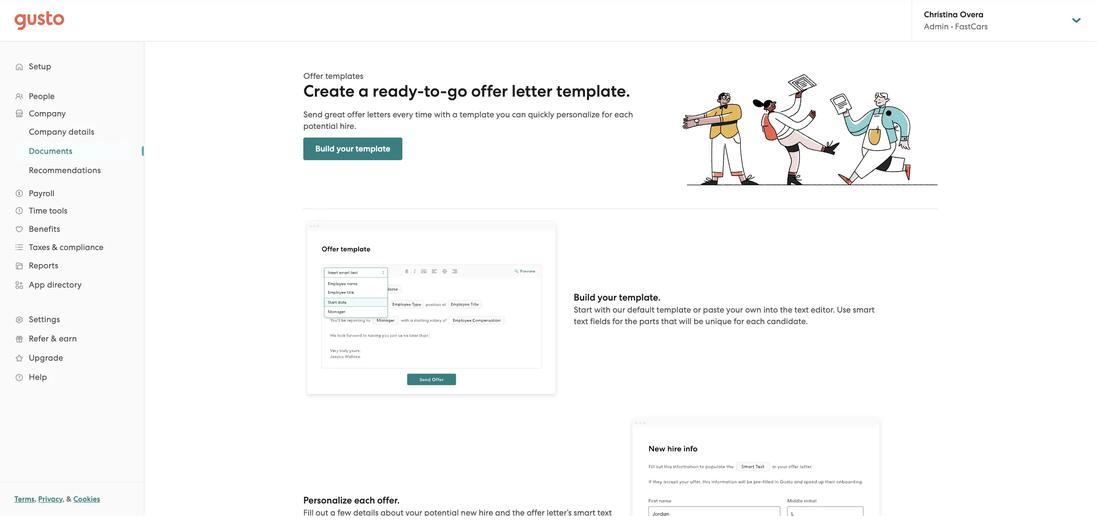 Task type: vqa. For each thing, say whether or not it's contained in the screenshot.
Build your template
yes



Task type: describe. For each thing, give the bounding box(es) containing it.
letter
[[512, 81, 553, 101]]

app directory
[[29, 280, 82, 290]]

offer templates create a ready-to-go offer letter template.
[[304, 71, 631, 101]]

recommendations link
[[17, 162, 134, 179]]

christina overa admin • fastcars
[[925, 10, 989, 31]]

offer inside offer templates create a ready-to-go offer letter template.
[[472, 81, 508, 101]]

overa
[[961, 10, 984, 20]]

1 vertical spatial text
[[574, 317, 589, 326]]

0 horizontal spatial each
[[354, 495, 375, 506]]

for down our
[[613, 317, 623, 326]]

build for template.
[[574, 292, 596, 303]]

personalize each offer. image
[[628, 415, 885, 516]]

company button
[[10, 105, 134, 122]]

fields
[[591, 317, 611, 326]]

0 vertical spatial the
[[781, 305, 793, 315]]

or
[[694, 305, 702, 315]]

build your template button
[[304, 138, 403, 160]]

1 vertical spatial the
[[625, 317, 638, 326]]

be
[[694, 317, 704, 326]]

for right unique
[[734, 317, 745, 326]]

tools
[[49, 206, 67, 216]]

benefits
[[29, 224, 60, 234]]

taxes
[[29, 242, 50, 252]]

privacy
[[38, 495, 63, 504]]

documents link
[[17, 142, 134, 160]]

candidate.
[[768, 317, 809, 326]]

personalize each offer.
[[304, 495, 400, 506]]

fastcars
[[956, 22, 989, 31]]

company details link
[[17, 123, 134, 140]]

cookies
[[74, 495, 100, 504]]

send great offer letters every time with a template you can quickly personalize for each potential hire.
[[304, 110, 634, 131]]

home image
[[14, 11, 64, 30]]

2 vertical spatial your
[[727, 305, 744, 315]]

create a ready-to-go offer letter template. image
[[682, 74, 939, 186]]

use
[[838, 305, 852, 315]]

default
[[628, 305, 655, 315]]

create
[[304, 81, 355, 101]]

taxes & compliance
[[29, 242, 104, 252]]

payroll button
[[10, 185, 134, 202]]

upgrade
[[29, 353, 63, 363]]

template inside build your template. start with our default template or paste your own into the text editor. use smart text fields for the parts that will be unique for each candidate.
[[657, 305, 692, 315]]

refer
[[29, 334, 49, 344]]

a inside offer templates create a ready-to-go offer letter template.
[[359, 81, 369, 101]]

settings link
[[10, 311, 134, 328]]

time tools button
[[10, 202, 134, 219]]

our
[[613, 305, 626, 315]]

reports
[[29, 261, 58, 270]]

parts
[[640, 317, 660, 326]]

quickly
[[528, 110, 555, 119]]

privacy link
[[38, 495, 63, 504]]

settings
[[29, 315, 60, 324]]

payroll
[[29, 189, 54, 198]]

paste
[[704, 305, 725, 315]]

offer
[[304, 71, 324, 81]]

time
[[416, 110, 432, 119]]

build your template
[[316, 144, 391, 154]]

refer & earn link
[[10, 330, 134, 347]]

terms link
[[14, 495, 34, 504]]

taxes & compliance button
[[10, 239, 134, 256]]

that
[[662, 317, 678, 326]]

ready-
[[373, 81, 424, 101]]

list containing company details
[[0, 122, 144, 180]]

list containing people
[[0, 88, 144, 387]]

app
[[29, 280, 45, 290]]

setup
[[29, 62, 51, 71]]

send
[[304, 110, 323, 119]]



Task type: locate. For each thing, give the bounding box(es) containing it.
,
[[34, 495, 36, 504], [63, 495, 65, 504]]

0 vertical spatial text
[[795, 305, 809, 315]]

personalize
[[304, 495, 352, 506]]

0 horizontal spatial template
[[356, 144, 391, 154]]

help
[[29, 372, 47, 382]]

the down default
[[625, 317, 638, 326]]

each inside build your template. start with our default template or paste your own into the text editor. use smart text fields for the parts that will be unique for each candidate.
[[747, 317, 766, 326]]

potential
[[304, 121, 338, 131]]

template down "hire."
[[356, 144, 391, 154]]

1 horizontal spatial offer
[[472, 81, 508, 101]]

0 horizontal spatial with
[[434, 110, 451, 119]]

2 , from the left
[[63, 495, 65, 504]]

your down "hire."
[[337, 144, 354, 154]]

personalize
[[557, 110, 600, 119]]

template inside send great offer letters every time with a template you can quickly personalize for each potential hire.
[[460, 110, 495, 119]]

each
[[615, 110, 634, 119], [747, 317, 766, 326], [354, 495, 375, 506]]

with inside build your template. start with our default template or paste your own into the text editor. use smart text fields for the parts that will be unique for each candidate.
[[595, 305, 611, 315]]

build inside button
[[316, 144, 335, 154]]

template up that
[[657, 305, 692, 315]]

into
[[764, 305, 779, 315]]

1 vertical spatial template
[[356, 144, 391, 154]]

2 horizontal spatial your
[[727, 305, 744, 315]]

0 vertical spatial offer
[[472, 81, 508, 101]]

you
[[497, 110, 510, 119]]

each left offer.
[[354, 495, 375, 506]]

template. up default
[[619, 292, 661, 303]]

your
[[337, 144, 354, 154], [598, 292, 617, 303], [727, 305, 744, 315]]

build for template
[[316, 144, 335, 154]]

time tools
[[29, 206, 67, 216]]

text up candidate.
[[795, 305, 809, 315]]

build up start
[[574, 292, 596, 303]]

company
[[29, 109, 66, 118], [29, 127, 66, 137]]

1 list from the top
[[0, 88, 144, 387]]

2 vertical spatial &
[[66, 495, 72, 504]]

1 vertical spatial your
[[598, 292, 617, 303]]

1 horizontal spatial template
[[460, 110, 495, 119]]

template. up personalize
[[557, 81, 631, 101]]

& left cookies button
[[66, 495, 72, 504]]

each down 'own'
[[747, 317, 766, 326]]

text
[[795, 305, 809, 315], [574, 317, 589, 326]]

a inside send great offer letters every time with a template you can quickly personalize for each potential hire.
[[453, 110, 458, 119]]

text down start
[[574, 317, 589, 326]]

template inside button
[[356, 144, 391, 154]]

1 horizontal spatial with
[[595, 305, 611, 315]]

1 vertical spatial &
[[51, 334, 57, 344]]

build down potential
[[316, 144, 335, 154]]

earn
[[59, 334, 77, 344]]

0 vertical spatial template
[[460, 110, 495, 119]]

•
[[952, 22, 954, 31]]

upgrade link
[[10, 349, 134, 367]]

0 vertical spatial company
[[29, 109, 66, 118]]

with right time
[[434, 110, 451, 119]]

0 vertical spatial build
[[316, 144, 335, 154]]

documents
[[29, 146, 73, 156]]

1 horizontal spatial text
[[795, 305, 809, 315]]

0 vertical spatial each
[[615, 110, 634, 119]]

company for company
[[29, 109, 66, 118]]

, left cookies at the bottom
[[63, 495, 65, 504]]

directory
[[47, 280, 82, 290]]

a down go
[[453, 110, 458, 119]]

1 vertical spatial company
[[29, 127, 66, 137]]

template.
[[557, 81, 631, 101], [619, 292, 661, 303]]

gusto navigation element
[[0, 41, 144, 402]]

each inside send great offer letters every time with a template you can quickly personalize for each potential hire.
[[615, 110, 634, 119]]

template. inside build your template. start with our default template or paste your own into the text editor. use smart text fields for the parts that will be unique for each candidate.
[[619, 292, 661, 303]]

the
[[781, 305, 793, 315], [625, 317, 638, 326]]

your inside button
[[337, 144, 354, 154]]

templates
[[326, 71, 364, 81]]

offer up you
[[472, 81, 508, 101]]

reports link
[[10, 257, 134, 274]]

1 vertical spatial with
[[595, 305, 611, 315]]

a
[[359, 81, 369, 101], [453, 110, 458, 119]]

christina
[[925, 10, 959, 20]]

own
[[746, 305, 762, 315]]

for inside send great offer letters every time with a template you can quickly personalize for each potential hire.
[[602, 110, 613, 119]]

& right taxes
[[52, 242, 58, 252]]

offer inside send great offer letters every time with a template you can quickly personalize for each potential hire.
[[347, 110, 365, 119]]

hire.
[[340, 121, 357, 131]]

company up documents
[[29, 127, 66, 137]]

1 vertical spatial template.
[[619, 292, 661, 303]]

1 vertical spatial offer
[[347, 110, 365, 119]]

0 vertical spatial a
[[359, 81, 369, 101]]

company for company details
[[29, 127, 66, 137]]

each right personalize
[[615, 110, 634, 119]]

0 horizontal spatial build
[[316, 144, 335, 154]]

2 vertical spatial template
[[657, 305, 692, 315]]

recommendations
[[29, 166, 101, 175]]

unique
[[706, 317, 732, 326]]

with inside send great offer letters every time with a template you can quickly personalize for each potential hire.
[[434, 110, 451, 119]]

company inside company dropdown button
[[29, 109, 66, 118]]

will
[[680, 317, 692, 326]]

1 horizontal spatial your
[[598, 292, 617, 303]]

for
[[602, 110, 613, 119], [613, 317, 623, 326], [734, 317, 745, 326]]

admin
[[925, 22, 950, 31]]

help link
[[10, 369, 134, 386]]

& inside 'link'
[[51, 334, 57, 344]]

smart
[[854, 305, 875, 315]]

1 horizontal spatial a
[[453, 110, 458, 119]]

details
[[69, 127, 94, 137]]

cookies button
[[74, 494, 100, 505]]

offer
[[472, 81, 508, 101], [347, 110, 365, 119]]

1 horizontal spatial ,
[[63, 495, 65, 504]]

your up our
[[598, 292, 617, 303]]

to-
[[424, 81, 448, 101]]

terms
[[14, 495, 34, 504]]

2 list from the top
[[0, 122, 144, 180]]

people button
[[10, 88, 134, 105]]

0 vertical spatial your
[[337, 144, 354, 154]]

company down people
[[29, 109, 66, 118]]

build
[[316, 144, 335, 154], [574, 292, 596, 303]]

2 vertical spatial each
[[354, 495, 375, 506]]

start
[[574, 305, 593, 315]]

0 horizontal spatial the
[[625, 317, 638, 326]]

for right personalize
[[602, 110, 613, 119]]

template. inside offer templates create a ready-to-go offer letter template.
[[557, 81, 631, 101]]

terms , privacy , & cookies
[[14, 495, 100, 504]]

people
[[29, 91, 55, 101]]

template
[[460, 110, 495, 119], [356, 144, 391, 154], [657, 305, 692, 315]]

1 company from the top
[[29, 109, 66, 118]]

a down 'templates'
[[359, 81, 369, 101]]

0 horizontal spatial text
[[574, 317, 589, 326]]

0 horizontal spatial a
[[359, 81, 369, 101]]

benefits link
[[10, 220, 134, 238]]

2 horizontal spatial each
[[747, 317, 766, 326]]

, left privacy link on the bottom
[[34, 495, 36, 504]]

your for template.
[[598, 292, 617, 303]]

editor.
[[811, 305, 836, 315]]

can
[[512, 110, 526, 119]]

1 horizontal spatial build
[[574, 292, 596, 303]]

with
[[434, 110, 451, 119], [595, 305, 611, 315]]

your for template
[[337, 144, 354, 154]]

1 horizontal spatial the
[[781, 305, 793, 315]]

& inside 'dropdown button'
[[52, 242, 58, 252]]

1 vertical spatial a
[[453, 110, 458, 119]]

app directory link
[[10, 276, 134, 293]]

&
[[52, 242, 58, 252], [51, 334, 57, 344], [66, 495, 72, 504]]

refer & earn
[[29, 334, 77, 344]]

every
[[393, 110, 414, 119]]

0 horizontal spatial your
[[337, 144, 354, 154]]

offer up "hire."
[[347, 110, 365, 119]]

build your template. image
[[304, 219, 560, 399]]

2 horizontal spatial template
[[657, 305, 692, 315]]

your left 'own'
[[727, 305, 744, 315]]

the up candidate.
[[781, 305, 793, 315]]

0 vertical spatial with
[[434, 110, 451, 119]]

& for compliance
[[52, 242, 58, 252]]

build inside build your template. start with our default template or paste your own into the text editor. use smart text fields for the parts that will be unique for each candidate.
[[574, 292, 596, 303]]

0 vertical spatial template.
[[557, 81, 631, 101]]

0 horizontal spatial offer
[[347, 110, 365, 119]]

company details
[[29, 127, 94, 137]]

0 vertical spatial &
[[52, 242, 58, 252]]

offer.
[[377, 495, 400, 506]]

with up fields
[[595, 305, 611, 315]]

compliance
[[60, 242, 104, 252]]

1 , from the left
[[34, 495, 36, 504]]

2 company from the top
[[29, 127, 66, 137]]

setup link
[[10, 58, 134, 75]]

1 vertical spatial each
[[747, 317, 766, 326]]

1 horizontal spatial each
[[615, 110, 634, 119]]

great
[[325, 110, 345, 119]]

1 vertical spatial build
[[574, 292, 596, 303]]

& for earn
[[51, 334, 57, 344]]

company inside company details link
[[29, 127, 66, 137]]

0 horizontal spatial ,
[[34, 495, 36, 504]]

time
[[29, 206, 47, 216]]

& left earn
[[51, 334, 57, 344]]

template left you
[[460, 110, 495, 119]]

go
[[448, 81, 468, 101]]

build your template. start with our default template or paste your own into the text editor. use smart text fields for the parts that will be unique for each candidate.
[[574, 292, 875, 326]]

letters
[[367, 110, 391, 119]]

list
[[0, 88, 144, 387], [0, 122, 144, 180]]



